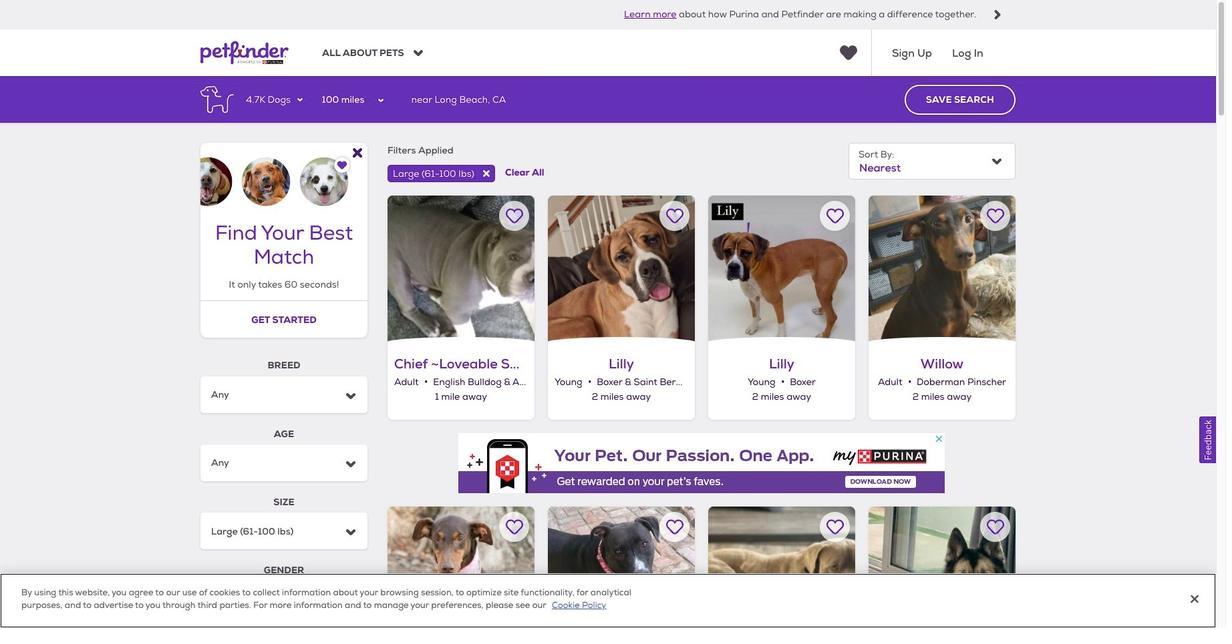 Task type: describe. For each thing, give the bounding box(es) containing it.
privacy alert dialog
[[0, 574, 1216, 629]]

advertisement element
[[458, 433, 945, 493]]

potential dog matches image
[[200, 143, 367, 207]]

0 horizontal spatial willow, adoptable dog, adult female doberman pinscher, 2 miles away. image
[[388, 507, 535, 629]]



Task type: vqa. For each thing, say whether or not it's contained in the screenshot.
Has Video icon
no



Task type: locate. For each thing, give the bounding box(es) containing it.
lilly, adoptable dog, young female boxer & saint bernard mix, 2 miles away. image
[[548, 196, 695, 343]]

lilly, adoptable dog, young female boxer, 2 miles away. image
[[708, 196, 855, 343]]

kitkat, adoptable dog, adult male pit bull terrier mix, 2 miles away. image
[[548, 507, 695, 629]]

handsome rilo, adoptable dog, adult male keeshond & german shepherd dog mix, 3 miles away. image
[[869, 507, 1016, 629]]

petfinder home image
[[200, 30, 289, 76]]

fiver - needs foster or adopter needed, adoptable dog, adult male american bully & american bulldog mix, 2 miles away, has video. image
[[708, 507, 855, 629]]

0 vertical spatial willow, adoptable dog, adult female doberman pinscher, 2 miles away. image
[[869, 196, 1016, 343]]

chief ~loveable smart big, adoptable dog, adult male english bulldog & american staffordshire terrier mix, 1 mile away. image
[[388, 196, 535, 343]]

1 vertical spatial willow, adoptable dog, adult female doberman pinscher, 2 miles away. image
[[388, 507, 535, 629]]

1 horizontal spatial willow, adoptable dog, adult female doberman pinscher, 2 miles away. image
[[869, 196, 1016, 343]]

main content
[[0, 76, 1216, 629]]

willow, adoptable dog, adult female doberman pinscher, 2 miles away. image
[[869, 196, 1016, 343], [388, 507, 535, 629]]



